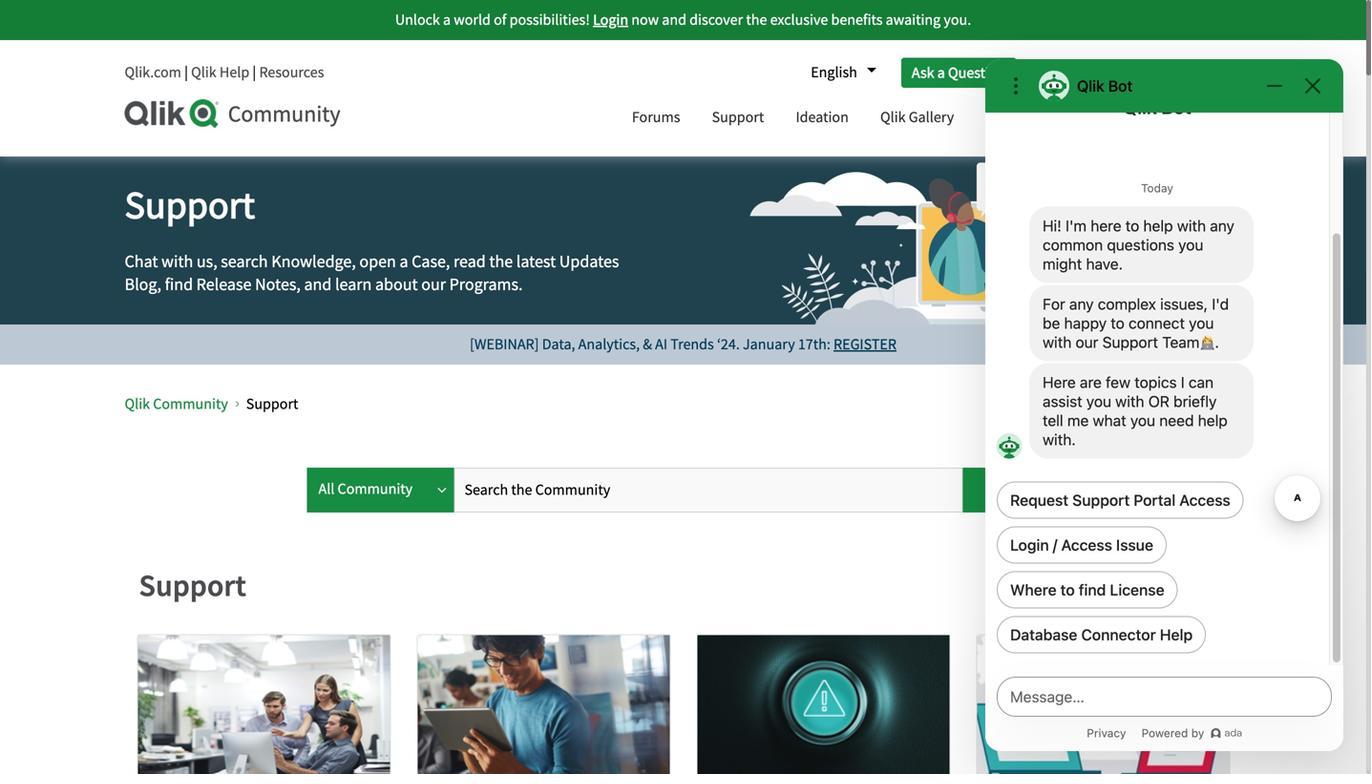 Task type: vqa. For each thing, say whether or not it's contained in the screenshot.
benefits
yes



Task type: locate. For each thing, give the bounding box(es) containing it.
ask a question link
[[901, 58, 1017, 88]]

support inside dropdown button
[[712, 107, 764, 127]]

and down 'knowledge,'
[[304, 274, 332, 296]]

qlik gallery link
[[866, 91, 969, 147]]

a right ask
[[938, 63, 945, 82]]

0 vertical spatial and
[[662, 10, 687, 30]]

| right qlik.com link
[[184, 63, 188, 82]]

question
[[948, 63, 1006, 82]]

us,
[[197, 251, 217, 273]]

now
[[632, 10, 659, 30]]

a for ask
[[938, 63, 945, 82]]

benefits
[[831, 10, 883, 30]]

community
[[228, 100, 341, 129], [153, 394, 228, 414]]

english button
[[801, 56, 877, 89]]

register link
[[834, 335, 897, 354]]

qlik community
[[125, 394, 228, 414]]

&
[[1024, 107, 1034, 127], [643, 335, 652, 354]]

1 vertical spatial &
[[643, 335, 652, 354]]

sign
[[1132, 61, 1161, 80]]

qlik inside menu bar
[[881, 107, 906, 127]]

menu bar containing forums
[[618, 91, 1256, 147]]

help link
[[1083, 54, 1123, 91]]

login link
[[593, 10, 628, 30]]

2 vertical spatial qlik
[[125, 394, 150, 414]]

2 horizontal spatial qlik
[[881, 107, 906, 127]]

0 horizontal spatial help
[[220, 63, 249, 82]]

in
[[1164, 61, 1177, 80]]

unlock a world of possibilities! login now and discover the exclusive benefits awaiting you.
[[395, 10, 971, 30]]

0 vertical spatial qlik
[[191, 63, 217, 82]]

& right blogs
[[1024, 107, 1034, 127]]

'24.
[[717, 335, 740, 354]]

|
[[184, 63, 188, 82], [253, 63, 256, 82]]

0 vertical spatial community
[[228, 100, 341, 129]]

qlik
[[191, 63, 217, 82], [881, 107, 906, 127], [125, 394, 150, 414]]

trends
[[671, 335, 714, 354]]

english
[[811, 63, 858, 82]]

1 horizontal spatial the
[[746, 10, 767, 30]]

0 vertical spatial &
[[1024, 107, 1034, 127]]

programs.
[[449, 274, 523, 296]]

the
[[746, 10, 767, 30], [489, 251, 513, 273]]

with
[[161, 251, 193, 273]]

1 vertical spatial community
[[153, 394, 228, 414]]

support
[[712, 107, 764, 127], [125, 181, 255, 230], [246, 394, 298, 414], [139, 566, 246, 605]]

the right discover
[[746, 10, 767, 30]]

0 vertical spatial a
[[443, 10, 451, 30]]

learn
[[335, 274, 372, 296]]

chat
[[125, 251, 158, 273]]

analytics,
[[578, 335, 640, 354]]

a
[[443, 10, 451, 30], [938, 63, 945, 82], [400, 251, 408, 273]]

1 vertical spatial a
[[938, 63, 945, 82]]

updates
[[559, 251, 619, 273]]

1 vertical spatial qlik
[[881, 107, 906, 127]]

help
[[1083, 61, 1113, 81], [220, 63, 249, 82]]

list containing qlik community
[[125, 379, 1189, 430]]

a for unlock
[[443, 10, 451, 30]]

| right qlik help link
[[253, 63, 256, 82]]

2 horizontal spatial a
[[938, 63, 945, 82]]

/
[[1180, 61, 1186, 80]]

qlik help link
[[191, 63, 249, 82]]

1 horizontal spatial a
[[443, 10, 451, 30]]

notes,
[[255, 274, 301, 296]]

sign in / register
[[1132, 61, 1242, 80]]

a up about
[[400, 251, 408, 273]]

and right now
[[662, 10, 687, 30]]

data,
[[542, 335, 575, 354]]

the for latest
[[489, 251, 513, 273]]

0 vertical spatial the
[[746, 10, 767, 30]]

read
[[454, 251, 486, 273]]

the inside the chat with us, search knowledge, open a case, read the latest updates blog, find release notes, and learn about our programs.
[[489, 251, 513, 273]]

open
[[359, 251, 396, 273]]

1 horizontal spatial |
[[253, 63, 256, 82]]

0 horizontal spatial the
[[489, 251, 513, 273]]

ideation
[[796, 107, 849, 127]]

latest
[[516, 251, 556, 273]]

help left sign
[[1083, 61, 1113, 81]]

the up the programs.
[[489, 251, 513, 273]]

case,
[[412, 251, 450, 273]]

world
[[454, 10, 491, 30]]

0 horizontal spatial and
[[304, 274, 332, 296]]

1 vertical spatial and
[[304, 274, 332, 296]]

menu bar
[[618, 91, 1256, 147]]

qlik gallery
[[881, 107, 954, 127]]

unlock
[[395, 10, 440, 30]]

ideation button
[[782, 91, 863, 147]]

gallery
[[909, 107, 954, 127]]

a left world
[[443, 10, 451, 30]]

& inside popup button
[[1024, 107, 1034, 127]]

blogs
[[986, 107, 1021, 127]]

& left 'ai'
[[643, 335, 652, 354]]

2 vertical spatial a
[[400, 251, 408, 273]]

forums
[[632, 107, 680, 127]]

help left resources
[[220, 63, 249, 82]]

1 horizontal spatial &
[[1024, 107, 1034, 127]]

and
[[662, 10, 687, 30], [304, 274, 332, 296]]

qlik for qlik gallery
[[881, 107, 906, 127]]

list
[[125, 379, 1189, 430]]

[webinar]
[[470, 335, 539, 354]]

0 horizontal spatial |
[[184, 63, 188, 82]]

1 horizontal spatial qlik
[[191, 63, 217, 82]]

1 vertical spatial the
[[489, 251, 513, 273]]

community link
[[125, 99, 599, 129]]

search
[[990, 481, 1038, 499]]

0 horizontal spatial a
[[400, 251, 408, 273]]

ask a question
[[912, 63, 1006, 82]]

0 horizontal spatial qlik
[[125, 394, 150, 414]]

discover
[[690, 10, 743, 30]]

about
[[375, 274, 418, 296]]



Task type: describe. For each thing, give the bounding box(es) containing it.
events
[[1037, 107, 1079, 127]]

greenway
[[1178, 107, 1242, 127]]

blog,
[[125, 274, 161, 296]]

login
[[593, 10, 628, 30]]

1 horizontal spatial help
[[1083, 61, 1113, 81]]

community inside community link
[[228, 100, 341, 129]]

ai
[[655, 335, 668, 354]]

1 horizontal spatial and
[[662, 10, 687, 30]]

release
[[196, 274, 252, 296]]

qlik image
[[125, 99, 220, 128]]

find
[[165, 274, 193, 296]]

awaiting
[[886, 10, 941, 30]]

a inside the chat with us, search knowledge, open a case, read the latest updates blog, find release notes, and learn about our programs.
[[400, 251, 408, 273]]

Search this forum text field
[[458, 468, 958, 513]]

qlik.com | qlik help | resources
[[125, 63, 324, 82]]

qlik.com
[[125, 63, 181, 82]]

blogs & events button
[[972, 91, 1093, 147]]

knowledge,
[[271, 251, 356, 273]]

forums button
[[618, 91, 695, 147]]

of
[[494, 10, 507, 30]]

exclusive
[[770, 10, 828, 30]]

possibilities!
[[510, 10, 590, 30]]

and inside the chat with us, search knowledge, open a case, read the latest updates blog, find release notes, and learn about our programs.
[[304, 274, 332, 296]]

support button
[[698, 91, 779, 147]]

qlik for qlik community
[[125, 394, 150, 414]]

january
[[743, 335, 795, 354]]

resources
[[259, 63, 324, 82]]

ask
[[912, 63, 935, 82]]

blogs & events
[[986, 107, 1079, 127]]

register
[[834, 335, 897, 354]]

register
[[1189, 61, 1242, 80]]

2 | from the left
[[253, 63, 256, 82]]

search button
[[963, 468, 1064, 513]]

0 horizontal spatial &
[[643, 335, 652, 354]]

greenway link
[[1164, 91, 1256, 147]]

chat with us, search knowledge, open a case, read the latest updates blog, find release notes, and learn about our programs.
[[125, 251, 619, 296]]

qlik.com link
[[125, 63, 181, 82]]

you.
[[944, 10, 971, 30]]

1 | from the left
[[184, 63, 188, 82]]

sign in / register link
[[1123, 54, 1242, 91]]

17th:
[[798, 335, 831, 354]]

qlik community link
[[125, 394, 228, 414]]

[webinar]  data, analytics, & ai trends '24. january 17th: register
[[470, 335, 897, 354]]

resources link
[[259, 63, 324, 82]]

the for exclusive
[[746, 10, 767, 30]]

our
[[421, 274, 446, 296]]

search
[[221, 251, 268, 273]]



